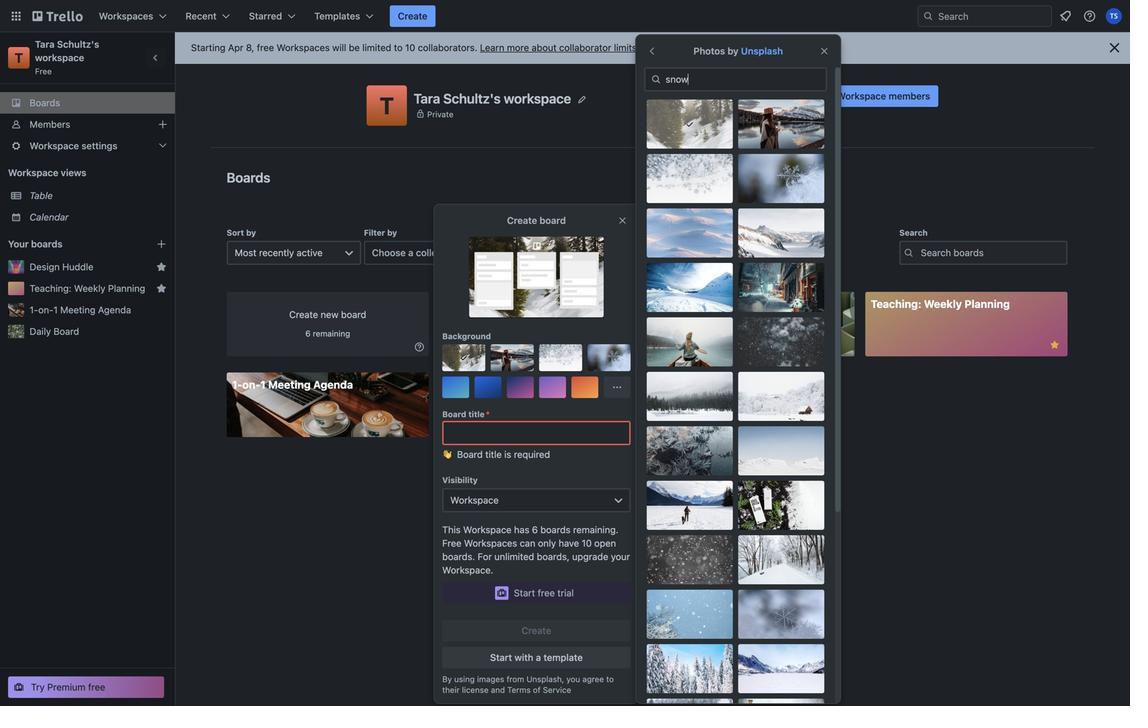 Task type: vqa. For each thing, say whether or not it's contained in the screenshot.
'Create From Template…' image to the left
no



Task type: describe. For each thing, give the bounding box(es) containing it.
try
[[31, 682, 45, 693]]

workspace.
[[442, 565, 494, 576]]

open information menu image
[[1083, 9, 1097, 23]]

0 vertical spatial board
[[540, 215, 566, 226]]

6 inside this workspace has 6 boards remaining. free workspaces can only have 10 open boards. for unlimited boards, upgrade your workspace.
[[532, 525, 538, 536]]

invite
[[810, 91, 835, 102]]

by for filter
[[387, 228, 397, 238]]

create inside primary element
[[398, 10, 428, 22]]

by for sort
[[246, 228, 256, 238]]

1 vertical spatial daily
[[30, 326, 51, 337]]

terms
[[507, 686, 531, 695]]

teaching: weekly planning inside button
[[30, 283, 145, 294]]

background
[[442, 332, 491, 341]]

*
[[486, 410, 490, 419]]

choose
[[372, 247, 406, 258]]

primary element
[[0, 0, 1130, 32]]

tara for tara schultz's workspace free
[[35, 39, 55, 50]]

members
[[889, 91, 931, 102]]

starting
[[191, 42, 226, 53]]

you
[[567, 675, 580, 684]]

start for start free trial
[[514, 588, 535, 599]]

filter
[[364, 228, 385, 238]]

create new board
[[289, 309, 366, 320]]

1 vertical spatial 1-on-1 meeting agenda
[[232, 379, 353, 391]]

to inside by using images from unsplash, you agree to their
[[606, 675, 614, 684]]

10 inside this workspace has 6 boards remaining. free workspaces can only have 10 open boards. for unlimited boards, upgrade your workspace.
[[582, 538, 592, 549]]

recently
[[259, 247, 294, 258]]

1 vertical spatial design
[[445, 298, 481, 311]]

back to home image
[[32, 5, 83, 27]]

t link
[[8, 47, 30, 69]]

visibility
[[442, 476, 478, 485]]

free inside this workspace has 6 boards remaining. free workspaces can only have 10 open boards. for unlimited boards, upgrade your workspace.
[[442, 538, 462, 549]]

free inside tara schultz's workspace free
[[35, 67, 52, 76]]

boards.
[[442, 551, 475, 563]]

photos
[[694, 45, 725, 57]]

active
[[297, 247, 323, 258]]

start free trial button
[[442, 583, 631, 604]]

👋 board title is required
[[442, 449, 550, 460]]

1 horizontal spatial close popover image
[[819, 46, 830, 57]]

members link
[[0, 114, 175, 135]]

0 vertical spatial 1-on-1 meeting agenda link
[[30, 303, 167, 317]]

👋
[[442, 449, 452, 460]]

invite workspace members
[[810, 91, 931, 102]]

calendar
[[30, 212, 69, 223]]

apr
[[228, 42, 244, 53]]

1 vertical spatial weekly
[[924, 298, 962, 311]]

template
[[544, 652, 583, 663]]

Photos field
[[644, 67, 827, 92]]

1 horizontal spatial daily board link
[[653, 292, 855, 357]]

0 vertical spatial agenda
[[98, 304, 131, 316]]

by
[[442, 675, 452, 684]]

create board
[[507, 215, 566, 226]]

filter by
[[364, 228, 397, 238]]

schultz's for tara schultz's workspace
[[443, 90, 501, 106]]

0 horizontal spatial 10
[[405, 42, 415, 53]]

1 horizontal spatial design huddle
[[445, 298, 521, 311]]

board title *
[[442, 410, 490, 419]]

0 vertical spatial free
[[257, 42, 274, 53]]

1 horizontal spatial 1-on-1 meeting agenda link
[[227, 373, 429, 437]]

boards link
[[0, 92, 175, 114]]

0 vertical spatial 1
[[53, 304, 58, 316]]

new
[[321, 309, 339, 320]]

0 vertical spatial boards
[[30, 97, 60, 108]]

license and terms of service
[[462, 686, 571, 695]]

create button inside primary element
[[390, 5, 436, 27]]

sort
[[227, 228, 244, 238]]

about
[[532, 42, 557, 53]]

private
[[427, 110, 454, 119]]

0 horizontal spatial 6
[[305, 329, 311, 338]]

1 horizontal spatial on-
[[242, 379, 260, 391]]

this
[[442, 525, 461, 536]]

unsplash
[[741, 45, 783, 57]]

0 horizontal spatial on-
[[38, 304, 53, 316]]

unsplash,
[[527, 675, 564, 684]]

workspaces button
[[91, 5, 175, 27]]

1 vertical spatial sm image
[[413, 340, 426, 354]]

start free trial
[[514, 588, 574, 599]]

1 vertical spatial planning
[[965, 298, 1010, 311]]

t for t link
[[15, 50, 23, 66]]

choose a collection button
[[364, 241, 499, 265]]

workspace views
[[8, 167, 86, 178]]

huddle inside design huddle button
[[62, 261, 93, 273]]

boards,
[[537, 551, 570, 563]]

0 horizontal spatial daily board
[[30, 326, 79, 337]]

0 notifications image
[[1058, 8, 1074, 24]]

background element
[[442, 345, 631, 398]]

with
[[515, 652, 534, 663]]

templates button
[[306, 5, 382, 27]]

premium
[[47, 682, 86, 693]]

only
[[538, 538, 556, 549]]

1 vertical spatial boards
[[227, 170, 270, 185]]

1 vertical spatial 1-
[[232, 379, 242, 391]]

1 vertical spatial create button
[[442, 620, 631, 642]]

0 vertical spatial meeting
[[60, 304, 96, 316]]

sm image inside invite workspace members button
[[797, 89, 810, 103]]

tara schultz's workspace link
[[35, 39, 102, 63]]

unsplash link
[[741, 45, 783, 57]]

this workspace has 6 boards remaining. free workspaces can only have 10 open boards. for unlimited boards, upgrade your workspace.
[[442, 525, 630, 576]]

will
[[332, 42, 346, 53]]

1 vertical spatial board
[[341, 309, 366, 320]]

try premium free button
[[8, 677, 164, 698]]

1 horizontal spatial daily board
[[658, 298, 718, 311]]

collaborators.
[[418, 42, 478, 53]]

t button
[[367, 85, 407, 126]]

calendar link
[[30, 211, 167, 224]]

0 horizontal spatial boards
[[31, 239, 62, 250]]

your
[[611, 551, 630, 563]]

workspaces inside this workspace has 6 boards remaining. free workspaces can only have 10 open boards. for unlimited boards, upgrade your workspace.
[[464, 538, 517, 549]]

workspace navigation collapse icon image
[[147, 48, 166, 67]]

click to unstar this board. it will be removed from your starred list. image
[[1049, 339, 1061, 351]]

Search field
[[934, 6, 1052, 26]]

1 vertical spatial teaching: weekly planning
[[871, 298, 1010, 311]]

8,
[[246, 42, 254, 53]]

has
[[514, 525, 530, 536]]

your boards
[[8, 239, 62, 250]]

collection
[[416, 247, 459, 258]]

table link
[[30, 189, 167, 203]]

6 remaining
[[305, 329, 350, 338]]

free inside start free trial button
[[538, 588, 555, 599]]

start with a template button
[[442, 647, 631, 669]]

Search text field
[[900, 241, 1068, 265]]

0 horizontal spatial title
[[469, 410, 485, 419]]

starred
[[249, 10, 282, 22]]

workspaces inside workspaces dropdown button
[[99, 10, 153, 22]]

1 horizontal spatial teaching:
[[871, 298, 922, 311]]

tara schultz's workspace free
[[35, 39, 102, 76]]

can
[[520, 538, 536, 549]]



Task type: locate. For each thing, give the bounding box(es) containing it.
templates
[[314, 10, 360, 22]]

to right agree
[[606, 675, 614, 684]]

sort by
[[227, 228, 256, 238]]

teaching: inside button
[[30, 283, 72, 294]]

create
[[398, 10, 428, 22], [507, 215, 537, 226], [289, 309, 318, 320], [522, 625, 551, 637]]

workspace up table
[[8, 167, 58, 178]]

huddle up background
[[484, 298, 521, 311]]

1 vertical spatial 1-on-1 meeting agenda link
[[227, 373, 429, 437]]

0 horizontal spatial t
[[15, 50, 23, 66]]

workspace for tara schultz's workspace free
[[35, 52, 84, 63]]

0 vertical spatial teaching: weekly planning
[[30, 283, 145, 294]]

required
[[514, 449, 550, 460]]

tara schultz (taraschultz7) image
[[1106, 8, 1122, 24]]

starred button
[[241, 5, 304, 27]]

weekly
[[74, 283, 105, 294], [924, 298, 962, 311]]

0 horizontal spatial board
[[341, 309, 366, 320]]

unlimited
[[495, 551, 534, 563]]

workspace down members
[[30, 140, 79, 151]]

design huddle button
[[30, 260, 151, 274]]

1 vertical spatial teaching:
[[871, 298, 922, 311]]

workspace for tara schultz's workspace
[[504, 90, 571, 106]]

1 horizontal spatial start
[[514, 588, 535, 599]]

more
[[507, 42, 529, 53]]

free
[[35, 67, 52, 76], [442, 538, 462, 549]]

0 horizontal spatial 1-on-1 meeting agenda
[[30, 304, 131, 316]]

0 horizontal spatial tara
[[35, 39, 55, 50]]

meeting down 6 remaining
[[268, 379, 311, 391]]

1 horizontal spatial weekly
[[924, 298, 962, 311]]

tara up private
[[414, 90, 440, 106]]

0 vertical spatial 1-on-1 meeting agenda
[[30, 304, 131, 316]]

boards
[[30, 97, 60, 108], [227, 170, 270, 185]]

most
[[235, 247, 257, 258]]

1 horizontal spatial title
[[485, 449, 502, 460]]

teaching: weekly planning button
[[30, 282, 151, 295]]

workspace for workspace settings
[[30, 140, 79, 151]]

design huddle down your boards with 4 items element
[[30, 261, 93, 273]]

learn more about collaborator limits link
[[480, 42, 637, 53]]

t left tara schultz's workspace free at the top of page
[[15, 50, 23, 66]]

workspaces left will
[[277, 42, 330, 53]]

free left trial
[[538, 588, 555, 599]]

1 horizontal spatial to
[[606, 675, 614, 684]]

0 horizontal spatial workspace
[[35, 52, 84, 63]]

1 vertical spatial huddle
[[484, 298, 521, 311]]

1 vertical spatial meeting
[[268, 379, 311, 391]]

0 vertical spatial start
[[514, 588, 535, 599]]

1 vertical spatial agenda
[[313, 379, 353, 391]]

start for start with a template
[[490, 652, 512, 663]]

workspace
[[35, 52, 84, 63], [504, 90, 571, 106]]

1 vertical spatial start
[[490, 652, 512, 663]]

boards down calendar at the left of page
[[31, 239, 62, 250]]

a inside button
[[408, 247, 414, 258]]

1 horizontal spatial huddle
[[484, 298, 521, 311]]

boards up only on the left bottom of page
[[541, 525, 571, 536]]

views
[[61, 167, 86, 178]]

1 horizontal spatial sm image
[[797, 89, 810, 103]]

most recently active
[[235, 247, 323, 258]]

invite workspace members button
[[789, 85, 939, 107]]

schultz's down back to home 'image'
[[57, 39, 99, 50]]

0 horizontal spatial design
[[30, 261, 60, 273]]

design up background
[[445, 298, 481, 311]]

schultz's for tara schultz's workspace free
[[57, 39, 99, 50]]

boards up sort by
[[227, 170, 270, 185]]

workspaces up for
[[464, 538, 517, 549]]

table
[[30, 190, 53, 201]]

0 vertical spatial teaching:
[[30, 283, 72, 294]]

0 horizontal spatial boards
[[30, 97, 60, 108]]

for
[[478, 551, 492, 563]]

boards inside this workspace has 6 boards remaining. free workspaces can only have 10 open boards. for unlimited boards, upgrade your workspace.
[[541, 525, 571, 536]]

open
[[594, 538, 616, 549]]

tara schultz's workspace
[[414, 90, 571, 106]]

title left is
[[485, 449, 502, 460]]

tara right t link
[[35, 39, 55, 50]]

0 horizontal spatial huddle
[[62, 261, 93, 273]]

start inside start with a template button
[[490, 652, 512, 663]]

tara
[[35, 39, 55, 50], [414, 90, 440, 106]]

workspace for workspace
[[451, 495, 499, 506]]

by right filter
[[387, 228, 397, 238]]

limited
[[362, 42, 392, 53]]

t for the "t" button at the top of page
[[380, 92, 394, 119]]

teaching: weekly planning down design huddle button
[[30, 283, 145, 294]]

1 horizontal spatial workspace
[[504, 90, 571, 106]]

add board image
[[156, 239, 167, 250]]

1-on-1 meeting agenda down 6 remaining
[[232, 379, 353, 391]]

tara inside tara schultz's workspace free
[[35, 39, 55, 50]]

agree
[[583, 675, 604, 684]]

0 horizontal spatial by
[[246, 228, 256, 238]]

free inside try premium free button
[[88, 682, 105, 693]]

free right premium on the left
[[88, 682, 105, 693]]

0 horizontal spatial planning
[[108, 283, 145, 294]]

2 starred icon image from the top
[[156, 283, 167, 294]]

6 right has
[[532, 525, 538, 536]]

starred icon image
[[156, 262, 167, 273], [156, 283, 167, 294]]

settings
[[82, 140, 117, 151]]

1 horizontal spatial 10
[[582, 538, 592, 549]]

to
[[394, 42, 403, 53], [606, 675, 614, 684]]

0 vertical spatial create button
[[390, 5, 436, 27]]

create for create board
[[507, 215, 537, 226]]

1 horizontal spatial by
[[387, 228, 397, 238]]

workspace down "visibility"
[[451, 495, 499, 506]]

search
[[900, 228, 928, 238]]

0 vertical spatial starred icon image
[[156, 262, 167, 273]]

to right limited
[[394, 42, 403, 53]]

a inside button
[[536, 652, 541, 663]]

1 vertical spatial workspaces
[[277, 42, 330, 53]]

0 vertical spatial sm image
[[797, 89, 810, 103]]

None text field
[[442, 421, 631, 445]]

tara for tara schultz's workspace
[[414, 90, 440, 106]]

workspace settings
[[30, 140, 117, 151]]

0 vertical spatial to
[[394, 42, 403, 53]]

0 vertical spatial boards
[[31, 239, 62, 250]]

and
[[491, 686, 505, 695]]

learn
[[480, 42, 505, 53]]

teaching: weekly planning down search text box
[[871, 298, 1010, 311]]

choose a collection
[[372, 247, 459, 258]]

close popover image
[[819, 46, 830, 57], [617, 215, 628, 226]]

design
[[30, 261, 60, 273], [445, 298, 481, 311]]

a right choose
[[408, 247, 414, 258]]

workspace up for
[[463, 525, 512, 536]]

0 horizontal spatial free
[[35, 67, 52, 76]]

1-on-1 meeting agenda link
[[30, 303, 167, 317], [227, 373, 429, 437]]

upgrade
[[572, 551, 609, 563]]

boards up members
[[30, 97, 60, 108]]

1 vertical spatial starred icon image
[[156, 283, 167, 294]]

workspace inside button
[[837, 91, 887, 102]]

images
[[477, 675, 504, 684]]

free right 8,
[[257, 42, 274, 53]]

1 vertical spatial to
[[606, 675, 614, 684]]

daily board
[[658, 298, 718, 311], [30, 326, 79, 337]]

remaining.
[[573, 525, 619, 536]]

schultz's inside tara schultz's workspace free
[[57, 39, 99, 50]]

2 horizontal spatial by
[[728, 45, 739, 57]]

workspace right the invite
[[837, 91, 887, 102]]

create for create new board
[[289, 309, 318, 320]]

license
[[462, 686, 489, 695]]

by for photos
[[728, 45, 739, 57]]

schultz's
[[57, 39, 99, 50], [443, 90, 501, 106]]

0 horizontal spatial 1-on-1 meeting agenda link
[[30, 303, 167, 317]]

0 horizontal spatial design huddle
[[30, 261, 93, 273]]

0 horizontal spatial daily board link
[[30, 325, 167, 338]]

by right sort at the left of the page
[[246, 228, 256, 238]]

workspace right t link
[[35, 52, 84, 63]]

design huddle up background
[[445, 298, 521, 311]]

0 horizontal spatial schultz's
[[57, 39, 99, 50]]

1-on-1 meeting agenda down teaching: weekly planning button
[[30, 304, 131, 316]]

start down unlimited
[[514, 588, 535, 599]]

weekly down search text box
[[924, 298, 962, 311]]

using
[[454, 675, 475, 684]]

1 horizontal spatial workspaces
[[277, 42, 330, 53]]

1 vertical spatial free
[[538, 588, 555, 599]]

free
[[257, 42, 274, 53], [538, 588, 555, 599], [88, 682, 105, 693]]

workspace settings button
[[0, 135, 175, 157]]

create button up start with a template
[[442, 620, 631, 642]]

0 vertical spatial daily
[[658, 298, 684, 311]]

1 horizontal spatial planning
[[965, 298, 1010, 311]]

title
[[469, 410, 485, 419], [485, 449, 502, 460]]

0 horizontal spatial start
[[490, 652, 512, 663]]

workspaces up "workspace navigation collapse icon"
[[99, 10, 153, 22]]

their
[[442, 686, 460, 695]]

starred icon image for teaching: weekly planning
[[156, 283, 167, 294]]

huddle inside the design huddle link
[[484, 298, 521, 311]]

schultz's up private
[[443, 90, 501, 106]]

0 vertical spatial 6
[[305, 329, 311, 338]]

0 horizontal spatial teaching: weekly planning
[[30, 283, 145, 294]]

be
[[349, 42, 360, 53]]

1 vertical spatial workspace
[[504, 90, 571, 106]]

members
[[30, 119, 70, 130]]

1 starred icon image from the top
[[156, 262, 167, 273]]

design huddle link
[[440, 292, 642, 357]]

2 vertical spatial free
[[88, 682, 105, 693]]

workspace inside tara schultz's workspace free
[[35, 52, 84, 63]]

1 horizontal spatial boards
[[227, 170, 270, 185]]

wave image
[[442, 448, 452, 467]]

trial
[[558, 588, 574, 599]]

is
[[504, 449, 512, 460]]

0 horizontal spatial free
[[88, 682, 105, 693]]

10 up upgrade
[[582, 538, 592, 549]]

0 vertical spatial free
[[35, 67, 52, 76]]

free right t link
[[35, 67, 52, 76]]

0 vertical spatial on-
[[38, 304, 53, 316]]

10 right limited
[[405, 42, 415, 53]]

weekly down design huddle button
[[74, 283, 105, 294]]

design inside button
[[30, 261, 60, 273]]

workspace inside dropdown button
[[30, 140, 79, 151]]

1 vertical spatial t
[[380, 92, 394, 119]]

by right photos
[[728, 45, 739, 57]]

weekly inside button
[[74, 283, 105, 294]]

remaining
[[313, 329, 350, 338]]

daily
[[658, 298, 684, 311], [30, 326, 51, 337]]

planning down search text box
[[965, 298, 1010, 311]]

workspace inside this workspace has 6 boards remaining. free workspaces can only have 10 open boards. for unlimited boards, upgrade your workspace.
[[463, 525, 512, 536]]

0 vertical spatial weekly
[[74, 283, 105, 294]]

0 horizontal spatial daily
[[30, 326, 51, 337]]

create for bottom create 'button'
[[522, 625, 551, 637]]

t inside button
[[380, 92, 394, 119]]

free down 'this'
[[442, 538, 462, 549]]

license link
[[462, 686, 489, 695]]

return to previous screen image
[[647, 46, 658, 57]]

0 horizontal spatial 1-
[[30, 304, 38, 316]]

0 vertical spatial 1-
[[30, 304, 38, 316]]

your boards with 4 items element
[[8, 236, 136, 252]]

starting apr 8, free workspaces will be limited to 10 collaborators. learn more about collaborator limits
[[191, 42, 637, 53]]

1 vertical spatial a
[[536, 652, 541, 663]]

0 horizontal spatial create button
[[390, 5, 436, 27]]

teaching:
[[30, 283, 72, 294], [871, 298, 922, 311]]

service
[[543, 686, 571, 695]]

create button up starting apr 8, free workspaces will be limited to 10 collaborators. learn more about collaborator limits
[[390, 5, 436, 27]]

title left *
[[469, 410, 485, 419]]

by using images from unsplash, you agree to their
[[442, 675, 614, 695]]

0 horizontal spatial to
[[394, 42, 403, 53]]

1 horizontal spatial meeting
[[268, 379, 311, 391]]

1 horizontal spatial 1-on-1 meeting agenda
[[232, 379, 353, 391]]

6 left remaining
[[305, 329, 311, 338]]

0 horizontal spatial meeting
[[60, 304, 96, 316]]

2 horizontal spatial free
[[538, 588, 555, 599]]

teaching: weekly planning link
[[866, 292, 1068, 357]]

1 horizontal spatial free
[[257, 42, 274, 53]]

a
[[408, 247, 414, 258], [536, 652, 541, 663]]

0 horizontal spatial a
[[408, 247, 414, 258]]

agenda down remaining
[[313, 379, 353, 391]]

0 horizontal spatial close popover image
[[617, 215, 628, 226]]

1 vertical spatial title
[[485, 449, 502, 460]]

0 vertical spatial daily board
[[658, 298, 718, 311]]

1 horizontal spatial teaching: weekly planning
[[871, 298, 1010, 311]]

start with a template
[[490, 652, 583, 663]]

1 horizontal spatial 1
[[260, 379, 266, 391]]

2 vertical spatial workspaces
[[464, 538, 517, 549]]

0 vertical spatial design huddle
[[30, 261, 93, 273]]

t
[[15, 50, 23, 66], [380, 92, 394, 119]]

board
[[540, 215, 566, 226], [341, 309, 366, 320]]

t left private
[[380, 92, 394, 119]]

huddle down your boards with 4 items element
[[62, 261, 93, 273]]

1 horizontal spatial tara
[[414, 90, 440, 106]]

create button
[[390, 5, 436, 27], [442, 620, 631, 642]]

0 horizontal spatial weekly
[[74, 283, 105, 294]]

1 horizontal spatial design
[[445, 298, 481, 311]]

custom image image
[[459, 353, 469, 363]]

planning down design huddle button
[[108, 283, 145, 294]]

1 vertical spatial schultz's
[[443, 90, 501, 106]]

0 horizontal spatial sm image
[[413, 340, 426, 354]]

6
[[305, 329, 311, 338], [532, 525, 538, 536]]

starred icon image for design huddle
[[156, 262, 167, 273]]

start inside start free trial button
[[514, 588, 535, 599]]

planning inside button
[[108, 283, 145, 294]]

terms of service link
[[507, 686, 571, 695]]

your
[[8, 239, 29, 250]]

limits
[[614, 42, 637, 53]]

design huddle inside button
[[30, 261, 93, 273]]

recent button
[[178, 5, 238, 27]]

1 vertical spatial tara
[[414, 90, 440, 106]]

workspace down about
[[504, 90, 571, 106]]

1 vertical spatial 1
[[260, 379, 266, 391]]

workspace for workspace views
[[8, 167, 58, 178]]

agenda down teaching: weekly planning button
[[98, 304, 131, 316]]

search image
[[923, 11, 934, 22]]

meeting down teaching: weekly planning button
[[60, 304, 96, 316]]

start left with
[[490, 652, 512, 663]]

daily board link
[[653, 292, 855, 357], [30, 325, 167, 338]]

workspaces
[[99, 10, 153, 22], [277, 42, 330, 53], [464, 538, 517, 549]]

1 horizontal spatial 1-
[[232, 379, 242, 391]]

1 vertical spatial close popover image
[[617, 215, 628, 226]]

0 vertical spatial design
[[30, 261, 60, 273]]

0 vertical spatial workspace
[[35, 52, 84, 63]]

design down your boards on the left of page
[[30, 261, 60, 273]]

1 horizontal spatial agenda
[[313, 379, 353, 391]]

0 vertical spatial a
[[408, 247, 414, 258]]

sm image
[[797, 89, 810, 103], [413, 340, 426, 354]]

a right with
[[536, 652, 541, 663]]

from
[[507, 675, 524, 684]]



